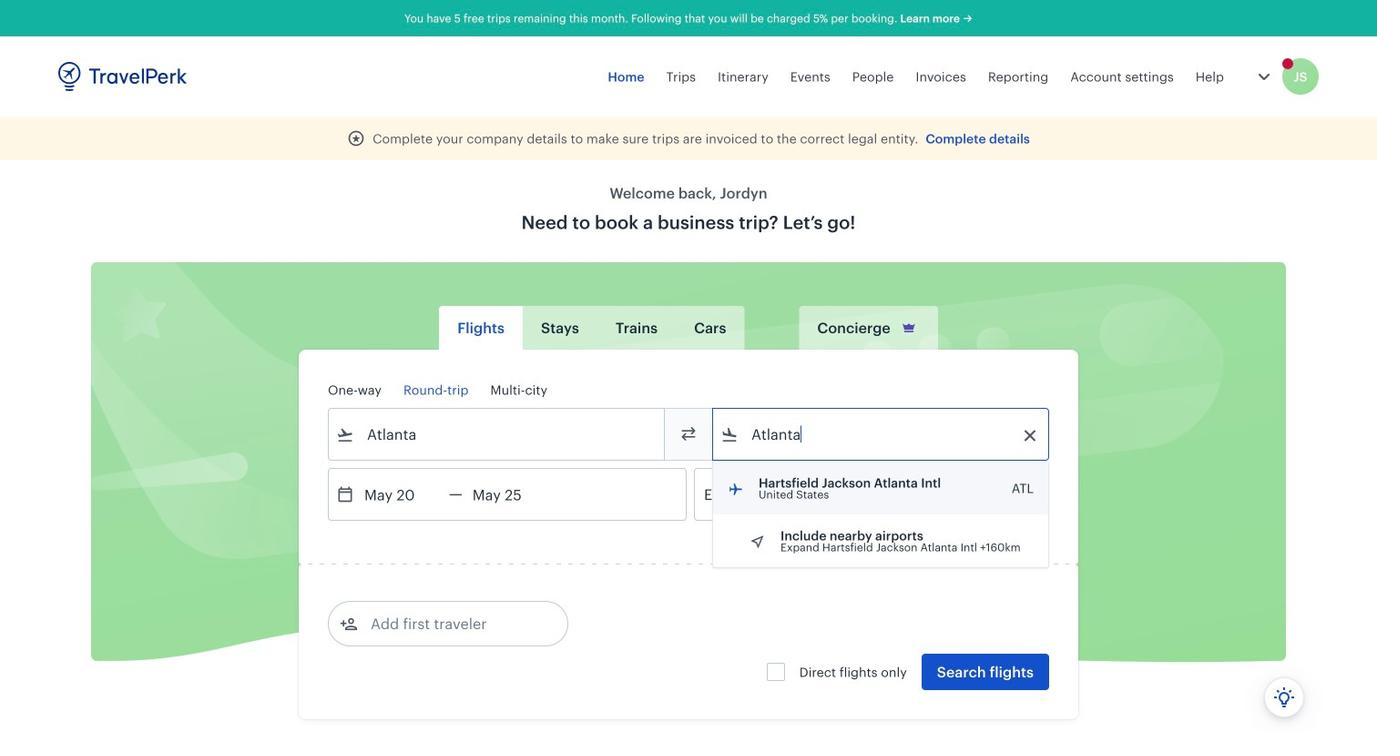 Task type: describe. For each thing, give the bounding box(es) containing it.
To search field
[[739, 420, 1025, 449]]

Return text field
[[463, 469, 557, 520]]



Task type: locate. For each thing, give the bounding box(es) containing it.
From search field
[[354, 420, 641, 449]]

Add first traveler search field
[[358, 610, 548, 639]]

Depart text field
[[354, 469, 449, 520]]



